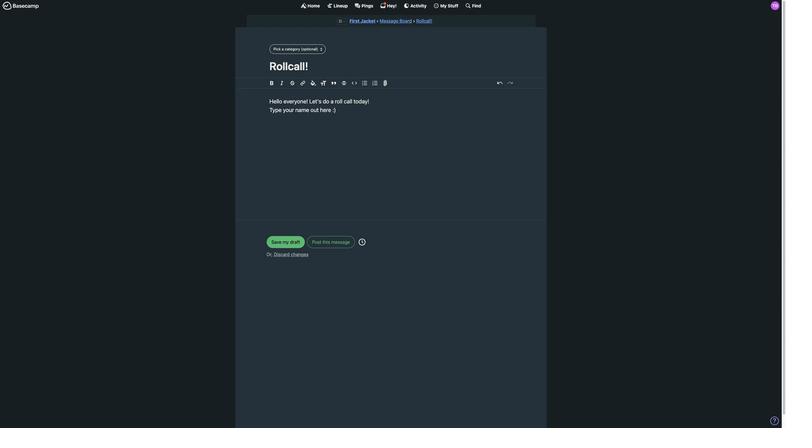 Task type: locate. For each thing, give the bounding box(es) containing it.
let's
[[310, 98, 322, 105]]

here
[[320, 106, 331, 113]]

› right board in the right top of the page
[[413, 18, 415, 24]]

hey! button
[[380, 2, 397, 9]]

save my draft button
[[267, 236, 305, 248]]

a inside hello everyone! let's do a roll call today! type your name out here :)
[[331, 98, 334, 105]]

pick a category (optional)
[[274, 47, 318, 51]]

hello
[[270, 98, 282, 105]]

post this message button
[[307, 236, 355, 248]]

1 › from the left
[[377, 18, 379, 24]]

0 horizontal spatial ›
[[377, 18, 379, 24]]

Write away… text field
[[252, 89, 530, 213]]

› message board › rollcall!
[[377, 18, 433, 24]]

or, discard changes
[[267, 252, 309, 257]]

›
[[377, 18, 379, 24], [413, 18, 415, 24]]

find button
[[465, 3, 481, 9]]

1 vertical spatial a
[[331, 98, 334, 105]]

do
[[323, 98, 329, 105]]

› right jacket
[[377, 18, 379, 24]]

lineup
[[334, 3, 348, 8]]

a right do
[[331, 98, 334, 105]]

type
[[270, 106, 282, 113]]

or,
[[267, 252, 273, 257]]

a
[[282, 47, 284, 51], [331, 98, 334, 105]]

1 horizontal spatial ›
[[413, 18, 415, 24]]

main element
[[0, 0, 782, 11]]

0 horizontal spatial a
[[282, 47, 284, 51]]

home link
[[301, 3, 320, 9]]

a right pick
[[282, 47, 284, 51]]

roll
[[335, 98, 343, 105]]

my
[[441, 3, 447, 8]]

1 horizontal spatial a
[[331, 98, 334, 105]]

home
[[308, 3, 320, 8]]

board
[[400, 18, 412, 24]]

message
[[331, 240, 350, 245]]

everyone!
[[284, 98, 308, 105]]

0 vertical spatial a
[[282, 47, 284, 51]]

first
[[350, 18, 360, 24]]

2 › from the left
[[413, 18, 415, 24]]

rollcall! link
[[417, 18, 433, 24]]

jacket
[[361, 18, 376, 24]]

first jacket
[[350, 18, 376, 24]]

schedule this to post later image
[[359, 239, 366, 246]]

today!
[[354, 98, 369, 105]]

first jacket link
[[350, 18, 376, 24]]

stuff
[[448, 3, 459, 8]]



Task type: describe. For each thing, give the bounding box(es) containing it.
:)
[[333, 106, 336, 113]]

post
[[312, 240, 322, 245]]

out
[[311, 106, 319, 113]]

(optional)
[[301, 47, 318, 51]]

category
[[285, 47, 300, 51]]

pick a category (optional) button
[[270, 45, 326, 54]]

changes
[[291, 252, 309, 257]]

rollcall!
[[417, 18, 433, 24]]

save
[[272, 240, 282, 245]]

name
[[296, 106, 309, 113]]

pings
[[362, 3, 373, 8]]

pings button
[[355, 3, 373, 9]]

my
[[283, 240, 289, 245]]

pick
[[274, 47, 281, 51]]

message
[[380, 18, 399, 24]]

discard changes link
[[274, 252, 309, 257]]

draft
[[290, 240, 300, 245]]

switch accounts image
[[2, 1, 39, 10]]

discard
[[274, 252, 290, 257]]

lineup link
[[327, 3, 348, 9]]

hello everyone! let's do a roll call today! type your name out here :)
[[270, 98, 369, 113]]

my stuff
[[441, 3, 459, 8]]

message board link
[[380, 18, 412, 24]]

activity link
[[404, 3, 427, 9]]

my stuff button
[[434, 3, 459, 9]]

hey!
[[387, 3, 397, 8]]

activity
[[411, 3, 427, 8]]

call
[[344, 98, 352, 105]]

your
[[283, 106, 294, 113]]

post this message
[[312, 240, 350, 245]]

this
[[323, 240, 330, 245]]

find
[[472, 3, 481, 8]]

save my draft
[[272, 240, 300, 245]]

tyler black image
[[771, 1, 780, 10]]

a inside button
[[282, 47, 284, 51]]

Type a title… text field
[[270, 60, 513, 72]]



Task type: vqa. For each thing, say whether or not it's contained in the screenshot.
hello team!
no



